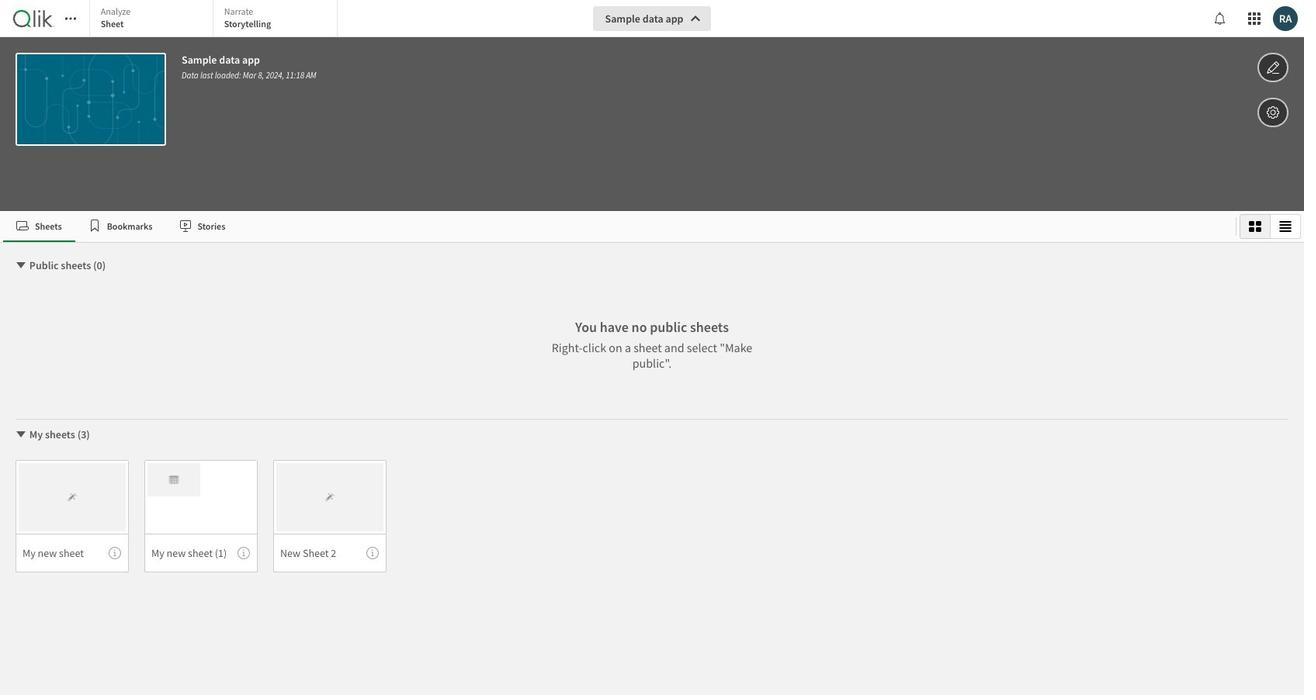 Task type: vqa. For each thing, say whether or not it's contained in the screenshot.
2nd Move collection icon from the bottom of the page
no



Task type: describe. For each thing, give the bounding box(es) containing it.
2 collapse image from the top
[[15, 429, 27, 441]]

app options image
[[1267, 103, 1281, 122]]

new sheet 2 sheet is selected. press the spacebar or enter key to open new sheet 2 sheet. use the right and left arrow keys to navigate. element
[[273, 460, 387, 573]]

edit image
[[1267, 58, 1281, 77]]

list view image
[[1280, 221, 1292, 233]]

0 vertical spatial tab list
[[89, 0, 341, 39]]

1 collapse image from the top
[[15, 259, 27, 272]]

menu item for my new sheet (1) sheet is selected. press the spacebar or enter key to open my new sheet (1) sheet. use the right and left arrow keys to navigate. element
[[144, 534, 258, 573]]



Task type: locate. For each thing, give the bounding box(es) containing it.
0 horizontal spatial menu item
[[16, 534, 129, 573]]

menu item
[[16, 534, 129, 573], [144, 534, 258, 573], [273, 534, 387, 573]]

tooltip for menu item for new sheet 2 sheet is selected. press the spacebar or enter key to open new sheet 2 sheet. use the right and left arrow keys to navigate. 'element'
[[367, 547, 379, 560]]

1 vertical spatial tab list
[[3, 211, 1230, 242]]

tooltip
[[109, 547, 121, 560], [238, 547, 250, 560], [367, 547, 379, 560]]

1 menu item from the left
[[16, 534, 129, 573]]

2 menu item from the left
[[144, 534, 258, 573]]

tooltip for menu item related to my new sheet (1) sheet is selected. press the spacebar or enter key to open my new sheet (1) sheet. use the right and left arrow keys to navigate. element
[[238, 547, 250, 560]]

0 horizontal spatial tooltip
[[109, 547, 121, 560]]

tooltip for my new sheet sheet is selected. press the spacebar or enter key to open my new sheet sheet. use the right and left arrow keys to navigate. element's menu item
[[109, 547, 121, 560]]

3 menu item from the left
[[273, 534, 387, 573]]

toolbar
[[0, 0, 1305, 211]]

grid view image
[[1249, 221, 1262, 233]]

collapse image
[[15, 259, 27, 272], [15, 429, 27, 441]]

1 horizontal spatial menu item
[[144, 534, 258, 573]]

group
[[1240, 214, 1301, 239]]

0 vertical spatial collapse image
[[15, 259, 27, 272]]

tooltip inside my new sheet sheet is selected. press the spacebar or enter key to open my new sheet sheet. use the right and left arrow keys to navigate. element
[[109, 547, 121, 560]]

menu item for new sheet 2 sheet is selected. press the spacebar or enter key to open new sheet 2 sheet. use the right and left arrow keys to navigate. 'element'
[[273, 534, 387, 573]]

my new sheet (1) sheet is selected. press the spacebar or enter key to open my new sheet (1) sheet. use the right and left arrow keys to navigate. element
[[144, 460, 258, 573]]

1 tooltip from the left
[[109, 547, 121, 560]]

tooltip inside my new sheet (1) sheet is selected. press the spacebar or enter key to open my new sheet (1) sheet. use the right and left arrow keys to navigate. element
[[238, 547, 250, 560]]

1 horizontal spatial tooltip
[[238, 547, 250, 560]]

tooltip inside new sheet 2 sheet is selected. press the spacebar or enter key to open new sheet 2 sheet. use the right and left arrow keys to navigate. 'element'
[[367, 547, 379, 560]]

my new sheet sheet is selected. press the spacebar or enter key to open my new sheet sheet. use the right and left arrow keys to navigate. element
[[16, 460, 129, 573]]

2 horizontal spatial menu item
[[273, 534, 387, 573]]

3 tooltip from the left
[[367, 547, 379, 560]]

2 horizontal spatial tooltip
[[367, 547, 379, 560]]

menu item for my new sheet sheet is selected. press the spacebar or enter key to open my new sheet sheet. use the right and left arrow keys to navigate. element
[[16, 534, 129, 573]]

application
[[0, 0, 1305, 696]]

2 tooltip from the left
[[238, 547, 250, 560]]

1 vertical spatial collapse image
[[15, 429, 27, 441]]

tab list
[[89, 0, 341, 39], [3, 211, 1230, 242]]



